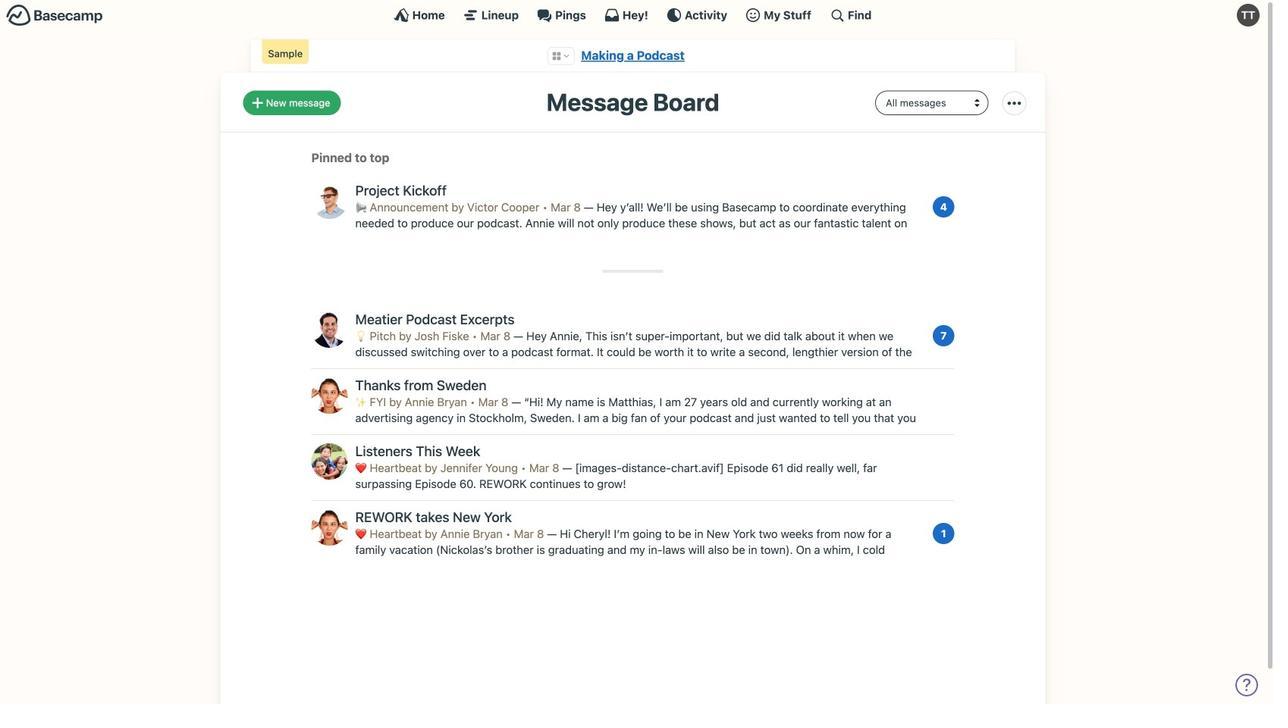 Task type: describe. For each thing, give the bounding box(es) containing it.
switch accounts image
[[6, 4, 103, 27]]

mar 8 element for annie bryan icon
[[478, 396, 508, 409]]

victor cooper image
[[311, 183, 348, 219]]

jennifer young image
[[311, 444, 348, 480]]

main element
[[0, 0, 1266, 30]]

mar 8 element for victor cooper icon
[[551, 201, 581, 214]]

mar 8 element for jennifer young image
[[529, 462, 559, 475]]

keyboard shortcut: ⌘ + / image
[[830, 8, 845, 23]]

mar 8 element for josh fiske icon
[[480, 330, 511, 343]]

breadcrumb element
[[251, 39, 1015, 72]]

terry turtle image
[[1237, 4, 1260, 27]]

annie bryan image
[[311, 378, 348, 414]]



Task type: locate. For each thing, give the bounding box(es) containing it.
mar 8 element for annie bryan image
[[514, 528, 544, 541]]

annie bryan image
[[311, 510, 348, 546]]

josh fiske image
[[311, 312, 348, 348]]

mar 8 element
[[551, 201, 581, 214], [480, 330, 511, 343], [478, 396, 508, 409], [529, 462, 559, 475], [514, 528, 544, 541]]



Task type: vqa. For each thing, say whether or not it's contained in the screenshot.
'Terry Turtle' image at the right top
yes



